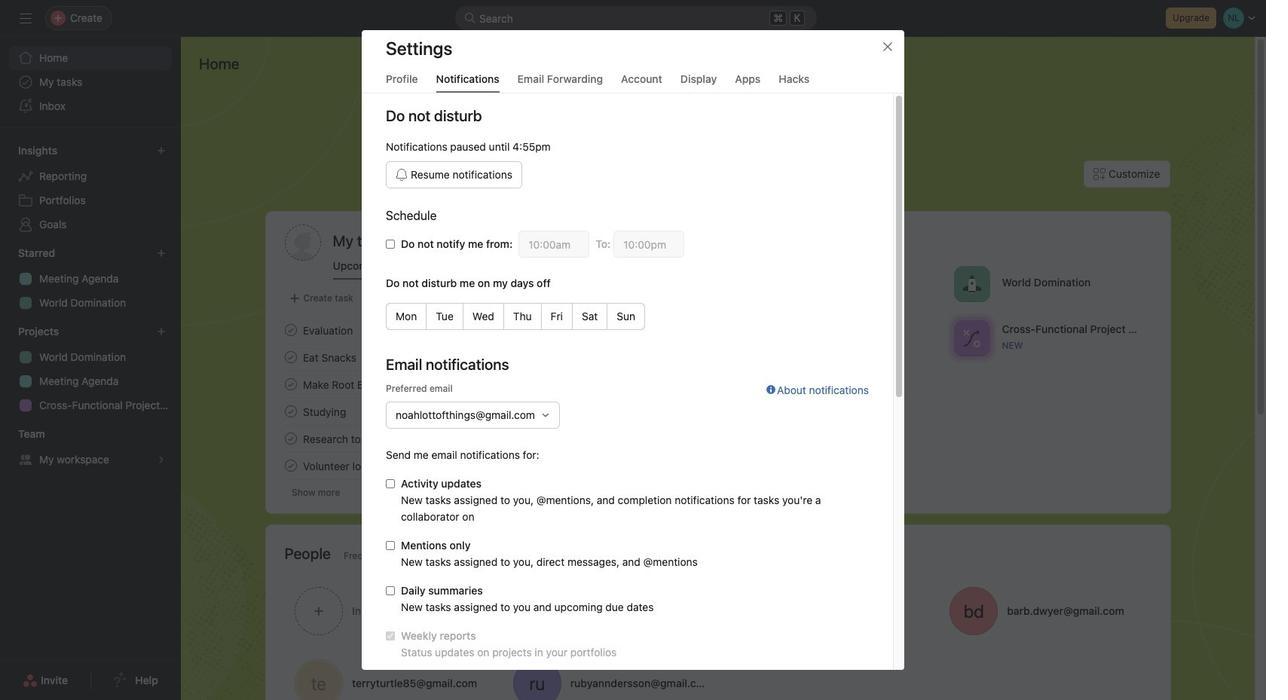 Task type: vqa. For each thing, say whether or not it's contained in the screenshot.
2nd See Details, Thought Zone (Brainstorm Space) Icon
no



Task type: locate. For each thing, give the bounding box(es) containing it.
mark complete image
[[282, 321, 300, 339], [282, 348, 300, 366], [282, 402, 300, 421]]

0 vertical spatial mark complete image
[[282, 375, 300, 393]]

line_and_symbols image
[[963, 329, 981, 347]]

projects element
[[0, 318, 181, 421]]

close image
[[882, 41, 894, 53]]

add profile photo image
[[285, 225, 321, 261]]

3 mark complete image from the top
[[282, 457, 300, 475]]

None text field
[[519, 231, 590, 258], [614, 231, 685, 258], [519, 231, 590, 258], [614, 231, 685, 258]]

2 vertical spatial mark complete image
[[282, 402, 300, 421]]

3 mark complete image from the top
[[282, 402, 300, 421]]

1 mark complete image from the top
[[282, 321, 300, 339]]

1 vertical spatial mark complete checkbox
[[282, 402, 300, 421]]

Mark complete checkbox
[[282, 348, 300, 366], [282, 375, 300, 393], [282, 430, 300, 448], [282, 457, 300, 475]]

mark complete image for 1st mark complete checkbox from the bottom
[[282, 402, 300, 421]]

1 mark complete image from the top
[[282, 375, 300, 393]]

rocket image
[[963, 275, 981, 293]]

insights element
[[0, 137, 181, 240]]

2 vertical spatial mark complete image
[[282, 457, 300, 475]]

0 vertical spatial mark complete image
[[282, 321, 300, 339]]

Mark complete checkbox
[[282, 321, 300, 339], [282, 402, 300, 421]]

teams element
[[0, 421, 181, 475]]

mark complete image for first mark complete checkbox from the top
[[282, 321, 300, 339]]

1 vertical spatial mark complete image
[[282, 430, 300, 448]]

None checkbox
[[386, 240, 395, 249], [386, 479, 395, 488], [386, 541, 395, 550], [386, 240, 395, 249], [386, 479, 395, 488], [386, 541, 395, 550]]

starred element
[[0, 240, 181, 318]]

None checkbox
[[386, 586, 395, 595], [386, 632, 395, 641], [386, 586, 395, 595], [386, 632, 395, 641]]

2 mark complete image from the top
[[282, 430, 300, 448]]

prominent image
[[464, 12, 476, 24]]

mark complete image
[[282, 375, 300, 393], [282, 430, 300, 448], [282, 457, 300, 475]]

2 mark complete checkbox from the top
[[282, 402, 300, 421]]

global element
[[0, 37, 181, 127]]

board image
[[758, 383, 776, 401]]

1 vertical spatial mark complete image
[[282, 348, 300, 366]]

mark complete image for second mark complete option from the top of the page
[[282, 375, 300, 393]]

0 vertical spatial mark complete checkbox
[[282, 321, 300, 339]]



Task type: describe. For each thing, give the bounding box(es) containing it.
1 mark complete checkbox from the top
[[282, 321, 300, 339]]

2 mark complete image from the top
[[282, 348, 300, 366]]

mark complete image for fourth mark complete option from the top of the page
[[282, 457, 300, 475]]

mark complete image for third mark complete option from the top
[[282, 430, 300, 448]]

3 mark complete checkbox from the top
[[282, 430, 300, 448]]

1 mark complete checkbox from the top
[[282, 348, 300, 366]]

4 mark complete checkbox from the top
[[282, 457, 300, 475]]

hide sidebar image
[[20, 12, 32, 24]]

2 mark complete checkbox from the top
[[282, 375, 300, 393]]



